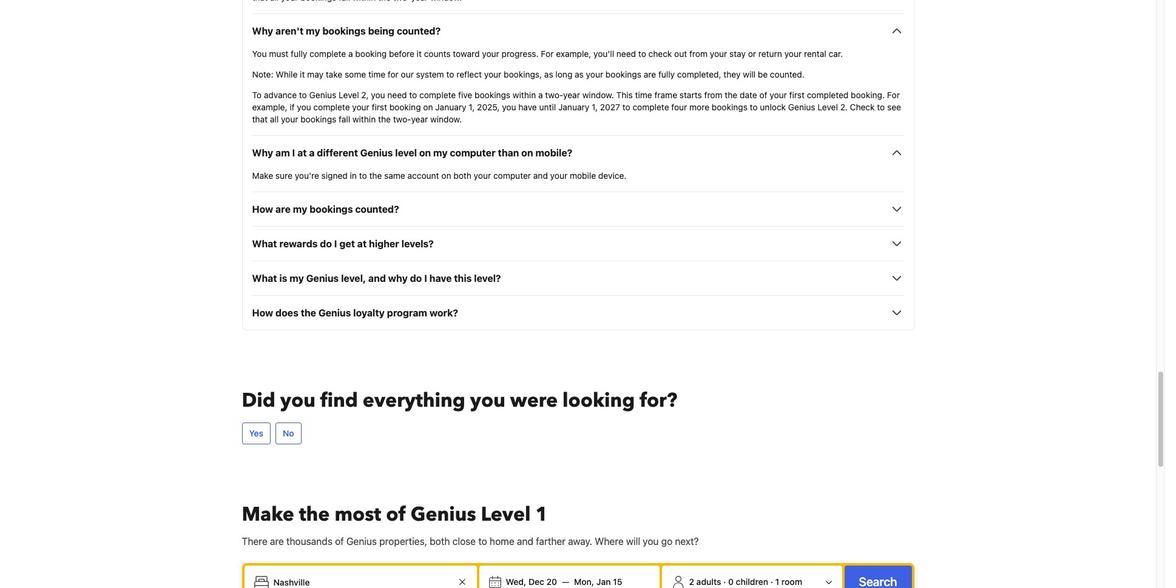 Task type: describe. For each thing, give the bounding box(es) containing it.
0 horizontal spatial fully
[[291, 49, 307, 59]]

find
[[320, 388, 358, 415]]

0 horizontal spatial within
[[353, 114, 376, 125]]

2,
[[361, 90, 369, 100]]

on right level in the left of the page
[[419, 148, 431, 159]]

2 vertical spatial i
[[424, 273, 427, 284]]

date
[[740, 90, 757, 100]]

go
[[661, 537, 673, 548]]

there are thousands of genius properties, both close to home and farther away. where will you go next?
[[242, 537, 699, 548]]

you right 2,
[[371, 90, 385, 100]]

rental
[[804, 49, 827, 59]]

unlock
[[760, 102, 786, 112]]

for?
[[640, 388, 678, 415]]

to down our
[[409, 90, 417, 100]]

example, inside to advance to genius level 2, you need to complete five bookings within a two-year window. this time frame starts from the date of your first completed booking. for example, if you complete your first booking on january 1, 2025, you have until january 1, 2027 to complete four more bookings to unlock genius level 2. check to see that all your bookings fall within the two-year window.
[[252, 102, 287, 112]]

1 vertical spatial counted?
[[355, 204, 399, 215]]

yes
[[249, 429, 263, 439]]

how are my bookings counted?
[[252, 204, 399, 215]]

your right account
[[474, 171, 491, 181]]

fall
[[339, 114, 350, 125]]

level?
[[474, 273, 501, 284]]

make for make the most of genius level 1
[[242, 502, 294, 529]]

—
[[562, 577, 569, 588]]

0 vertical spatial example,
[[556, 49, 591, 59]]

higher
[[369, 239, 399, 250]]

sure
[[276, 171, 293, 181]]

and inside dropdown button
[[368, 273, 386, 284]]

no
[[283, 429, 294, 439]]

to left check
[[638, 49, 646, 59]]

they
[[724, 69, 741, 80]]

1 vertical spatial year
[[411, 114, 428, 125]]

genius left loyalty on the bottom
[[319, 308, 351, 319]]

check
[[850, 102, 875, 112]]

bookings left fall
[[301, 114, 336, 125]]

how does the genius loyalty program work?
[[252, 308, 458, 319]]

why aren't my bookings being counted?
[[252, 26, 441, 37]]

need inside to advance to genius level 2, you need to complete five bookings within a two-year window. this time frame starts from the date of your first completed booking. for example, if you complete your first booking on january 1, 2025, you have until january 1, 2027 to complete four more bookings to unlock genius level 2. check to see that all your bookings fall within the two-year window.
[[388, 90, 407, 100]]

0 vertical spatial from
[[690, 49, 708, 59]]

complete up fall
[[313, 102, 350, 112]]

most
[[335, 502, 381, 529]]

am
[[276, 148, 290, 159]]

level
[[395, 148, 417, 159]]

complete down frame
[[633, 102, 669, 112]]

the left same
[[369, 171, 382, 181]]

for
[[388, 69, 399, 80]]

my for being
[[306, 26, 320, 37]]

0 vertical spatial and
[[533, 171, 548, 181]]

2 as from the left
[[575, 69, 584, 80]]

stay
[[730, 49, 746, 59]]

were
[[510, 388, 558, 415]]

0 horizontal spatial it
[[300, 69, 305, 80]]

take
[[326, 69, 343, 80]]

2 january from the left
[[558, 102, 590, 112]]

what is my genius level, and why do i have this level?
[[252, 273, 501, 284]]

bookings left being
[[323, 26, 366, 37]]

more
[[690, 102, 710, 112]]

to
[[252, 90, 262, 100]]

your down 2,
[[352, 102, 370, 112]]

have inside to advance to genius level 2, you need to complete five bookings within a two-year window. this time frame starts from the date of your first completed booking. for example, if you complete your first booking on january 1, 2025, you have until january 1, 2027 to complete four more bookings to unlock genius level 2. check to see that all your bookings fall within the two-year window.
[[519, 102, 537, 112]]

2 adults · 0 children · 1 room button
[[667, 571, 837, 589]]

work?
[[430, 308, 458, 319]]

genius up close
[[411, 502, 476, 529]]

2 · from the left
[[771, 577, 773, 588]]

system
[[416, 69, 444, 80]]

everything
[[363, 388, 465, 415]]

toward
[[453, 49, 480, 59]]

get
[[340, 239, 355, 250]]

1 vertical spatial two-
[[393, 114, 411, 125]]

2025,
[[477, 102, 500, 112]]

1 horizontal spatial need
[[617, 49, 636, 59]]

adults
[[697, 577, 721, 588]]

how for how are my bookings counted?
[[252, 204, 273, 215]]

make sure you're signed in to the same account on both your computer and your mobile device.
[[252, 171, 627, 181]]

you right 2025,
[[502, 102, 516, 112]]

my for level,
[[290, 273, 304, 284]]

0 horizontal spatial i
[[292, 148, 295, 159]]

you left go
[[643, 537, 659, 548]]

what rewards do i get at higher levels?
[[252, 239, 434, 250]]

0
[[728, 577, 734, 588]]

does
[[276, 308, 299, 319]]

you right 'if'
[[297, 102, 311, 112]]

yes button
[[242, 423, 271, 445]]

0 vertical spatial year
[[563, 90, 580, 100]]

your down mobile?
[[550, 171, 568, 181]]

1 for level
[[536, 502, 548, 529]]

completed
[[807, 90, 849, 100]]

close
[[453, 537, 476, 548]]

0 horizontal spatial for
[[541, 49, 554, 59]]

2 horizontal spatial level
[[818, 102, 838, 112]]

genius up same
[[360, 148, 393, 159]]

rewards
[[279, 239, 318, 250]]

mon,
[[574, 577, 594, 588]]

return
[[759, 49, 782, 59]]

on right account
[[442, 171, 451, 181]]

car.
[[829, 49, 843, 59]]

1 vertical spatial i
[[334, 239, 337, 250]]

signed
[[322, 171, 348, 181]]

time inside to advance to genius level 2, you need to complete five bookings within a two-year window. this time frame starts from the date of your first completed booking. for example, if you complete your first booking on january 1, 2025, you have until january 1, 2027 to complete four more bookings to unlock genius level 2. check to see that all your bookings fall within the two-year window.
[[635, 90, 652, 100]]

bookings down signed
[[310, 204, 353, 215]]

my up make sure you're signed in to the same account on both your computer and your mobile device.
[[433, 148, 448, 159]]

1 vertical spatial window.
[[430, 114, 462, 125]]

15
[[613, 577, 623, 588]]

your down 'if'
[[281, 114, 298, 125]]

0 vertical spatial counted?
[[397, 26, 441, 37]]

while
[[276, 69, 298, 80]]

why am i at a different genius level on my computer than on mobile?
[[252, 148, 573, 159]]

0 vertical spatial two-
[[545, 90, 563, 100]]

2
[[689, 577, 694, 588]]

of inside to advance to genius level 2, you need to complete five bookings within a two-year window. this time frame starts from the date of your first completed booking. for example, if you complete your first booking on january 1, 2025, you have until january 1, 2027 to complete four more bookings to unlock genius level 2. check to see that all your bookings fall within the two-year window.
[[760, 90, 768, 100]]

level,
[[341, 273, 366, 284]]

1 horizontal spatial within
[[513, 90, 536, 100]]

1 for ·
[[776, 577, 780, 588]]

0 horizontal spatial level
[[339, 90, 359, 100]]

counted.
[[770, 69, 805, 80]]

to right advance
[[299, 90, 307, 100]]

for inside to advance to genius level 2, you need to complete five bookings within a two-year window. this time frame starts from the date of your first completed booking. for example, if you complete your first booking on january 1, 2025, you have until january 1, 2027 to complete four more bookings to unlock genius level 2. check to see that all your bookings fall within the two-year window.
[[887, 90, 900, 100]]

booking inside to advance to genius level 2, you need to complete five bookings within a two-year window. this time frame starts from the date of your first completed booking. for example, if you complete your first booking on january 1, 2025, you have until january 1, 2027 to complete four more bookings to unlock genius level 2. check to see that all your bookings fall within the two-year window.
[[390, 102, 421, 112]]

what for what rewards do i get at higher levels?
[[252, 239, 277, 250]]

did you find everything you were looking for?
[[242, 388, 678, 415]]

genius down completed
[[788, 102, 816, 112]]

have inside dropdown button
[[430, 273, 452, 284]]

device.
[[598, 171, 627, 181]]

0 horizontal spatial booking
[[355, 49, 387, 59]]

bookings up 2025,
[[475, 90, 511, 100]]

make for make sure you're signed in to the same account on both your computer and your mobile device.
[[252, 171, 273, 181]]

aren't
[[276, 26, 304, 37]]

do inside what rewards do i get at higher levels? dropdown button
[[320, 239, 332, 250]]

this
[[616, 90, 633, 100]]

0 vertical spatial it
[[417, 49, 422, 59]]

genius down most
[[347, 537, 377, 548]]

loyalty
[[353, 308, 385, 319]]

dec
[[529, 577, 544, 588]]

different
[[317, 148, 358, 159]]

five
[[458, 90, 472, 100]]

long
[[556, 69, 573, 80]]

genius down may
[[309, 90, 336, 100]]

of for 1
[[386, 502, 406, 529]]

reflect
[[457, 69, 482, 80]]

this
[[454, 273, 472, 284]]

check
[[649, 49, 672, 59]]

0 vertical spatial both
[[454, 171, 472, 181]]

why am i at a different genius level on my computer than on mobile? button
[[252, 146, 904, 160]]

wed,
[[506, 577, 526, 588]]

that
[[252, 114, 268, 125]]

how for how does the genius loyalty program work?
[[252, 308, 273, 319]]

to left reflect
[[446, 69, 454, 80]]



Task type: locate. For each thing, give the bounding box(es) containing it.
my
[[306, 26, 320, 37], [433, 148, 448, 159], [293, 204, 307, 215], [290, 273, 304, 284]]

0 horizontal spatial 1,
[[469, 102, 475, 112]]

on inside to advance to genius level 2, you need to complete five bookings within a two-year window. this time frame starts from the date of your first completed booking. for example, if you complete your first booking on january 1, 2025, you have until january 1, 2027 to complete four more bookings to unlock genius level 2. check to see that all your bookings fall within the two-year window.
[[423, 102, 433, 112]]

from right the "out"
[[690, 49, 708, 59]]

room
[[782, 577, 803, 588]]

2 what from the top
[[252, 273, 277, 284]]

1 vertical spatial within
[[353, 114, 376, 125]]

bookings,
[[504, 69, 542, 80]]

away.
[[568, 537, 592, 548]]

1 1, from the left
[[469, 102, 475, 112]]

1, down five
[[469, 102, 475, 112]]

1 horizontal spatial i
[[334, 239, 337, 250]]

than
[[498, 148, 519, 159]]

2 vertical spatial a
[[309, 148, 315, 159]]

are
[[644, 69, 656, 80], [276, 204, 291, 215], [270, 537, 284, 548]]

january
[[435, 102, 467, 112], [558, 102, 590, 112]]

· right 'children'
[[771, 577, 773, 588]]

for right progress.
[[541, 49, 554, 59]]

no button
[[276, 423, 301, 445]]

do right why
[[410, 273, 422, 284]]

the left date
[[725, 90, 738, 100]]

on
[[423, 102, 433, 112], [419, 148, 431, 159], [522, 148, 533, 159], [442, 171, 451, 181]]

1 vertical spatial a
[[538, 90, 543, 100]]

0 vertical spatial how
[[252, 204, 273, 215]]

complete up take
[[310, 49, 346, 59]]

your
[[482, 49, 499, 59], [710, 49, 727, 59], [785, 49, 802, 59], [484, 69, 502, 80], [586, 69, 603, 80], [770, 90, 787, 100], [352, 102, 370, 112], [281, 114, 298, 125], [474, 171, 491, 181], [550, 171, 568, 181]]

0 vertical spatial need
[[617, 49, 636, 59]]

0 vertical spatial make
[[252, 171, 273, 181]]

children
[[736, 577, 769, 588]]

your right toward
[[482, 49, 499, 59]]

computer down than
[[493, 171, 531, 181]]

1 as from the left
[[544, 69, 553, 80]]

your down you'll
[[586, 69, 603, 80]]

the
[[725, 90, 738, 100], [378, 114, 391, 125], [369, 171, 382, 181], [301, 308, 316, 319], [299, 502, 330, 529]]

2 vertical spatial and
[[517, 537, 534, 548]]

thousands
[[286, 537, 333, 548]]

what is my genius level, and why do i have this level? button
[[252, 272, 904, 286]]

level
[[339, 90, 359, 100], [818, 102, 838, 112], [481, 502, 531, 529]]

two- up level in the left of the page
[[393, 114, 411, 125]]

1 horizontal spatial of
[[386, 502, 406, 529]]

are down check
[[644, 69, 656, 80]]

0 vertical spatial i
[[292, 148, 295, 159]]

time right this
[[635, 90, 652, 100]]

bookings down date
[[712, 102, 748, 112]]

computer
[[450, 148, 496, 159], [493, 171, 531, 181]]

time
[[368, 69, 386, 80], [635, 90, 652, 100]]

2 1, from the left
[[592, 102, 598, 112]]

1 horizontal spatial two-
[[545, 90, 563, 100]]

complete down system
[[420, 90, 456, 100]]

1 horizontal spatial time
[[635, 90, 652, 100]]

1 vertical spatial for
[[887, 90, 900, 100]]

1 vertical spatial why
[[252, 148, 273, 159]]

0 horizontal spatial year
[[411, 114, 428, 125]]

both
[[454, 171, 472, 181], [430, 537, 450, 548]]

1 horizontal spatial at
[[357, 239, 367, 250]]

will left be
[[743, 69, 756, 80]]

1 vertical spatial 1
[[776, 577, 780, 588]]

you up no
[[280, 388, 316, 415]]

1 horizontal spatial both
[[454, 171, 472, 181]]

to right in
[[359, 171, 367, 181]]

booking.
[[851, 90, 885, 100]]

1 horizontal spatial example,
[[556, 49, 591, 59]]

20
[[547, 577, 557, 588]]

bookings up this
[[606, 69, 642, 80]]

0 vertical spatial why
[[252, 26, 273, 37]]

and down mobile?
[[533, 171, 548, 181]]

2 horizontal spatial i
[[424, 273, 427, 284]]

·
[[724, 577, 726, 588], [771, 577, 773, 588]]

0 vertical spatial a
[[348, 49, 353, 59]]

1 horizontal spatial will
[[743, 69, 756, 80]]

example,
[[556, 49, 591, 59], [252, 102, 287, 112]]

to right close
[[479, 537, 487, 548]]

0 vertical spatial are
[[644, 69, 656, 80]]

on right than
[[522, 148, 533, 159]]

1 vertical spatial fully
[[659, 69, 675, 80]]

1 horizontal spatial a
[[348, 49, 353, 59]]

are right there
[[270, 537, 284, 548]]

1 horizontal spatial first
[[790, 90, 805, 100]]

1 horizontal spatial 1
[[776, 577, 780, 588]]

0 vertical spatial 1
[[536, 502, 548, 529]]

1 what from the top
[[252, 239, 277, 250]]

you're
[[295, 171, 319, 181]]

two- up until
[[545, 90, 563, 100]]

level left 2,
[[339, 90, 359, 100]]

my right is
[[290, 273, 304, 284]]

a inside dropdown button
[[309, 148, 315, 159]]

wed, dec 20 — mon, jan 15
[[506, 577, 623, 588]]

0 horizontal spatial january
[[435, 102, 467, 112]]

on down system
[[423, 102, 433, 112]]

a
[[348, 49, 353, 59], [538, 90, 543, 100], [309, 148, 315, 159]]

it right before
[[417, 49, 422, 59]]

of right thousands
[[335, 537, 344, 548]]

account
[[408, 171, 439, 181]]

have
[[519, 102, 537, 112], [430, 273, 452, 284]]

what
[[252, 239, 277, 250], [252, 273, 277, 284]]

at right am
[[297, 148, 307, 159]]

computer left than
[[450, 148, 496, 159]]

see
[[888, 102, 901, 112]]

0 horizontal spatial ·
[[724, 577, 726, 588]]

1 vertical spatial first
[[372, 102, 387, 112]]

1 horizontal spatial ·
[[771, 577, 773, 588]]

do left get
[[320, 239, 332, 250]]

1 why from the top
[[252, 26, 273, 37]]

1 horizontal spatial window.
[[583, 90, 614, 100]]

0 vertical spatial time
[[368, 69, 386, 80]]

to left see
[[877, 102, 885, 112]]

1 vertical spatial what
[[252, 273, 277, 284]]

0 horizontal spatial first
[[372, 102, 387, 112]]

being
[[368, 26, 395, 37]]

starts
[[680, 90, 702, 100]]

have left this
[[430, 273, 452, 284]]

Where are you going? field
[[269, 572, 455, 589]]

program
[[387, 308, 427, 319]]

genius left the 'level,'
[[306, 273, 339, 284]]

a inside to advance to genius level 2, you need to complete five bookings within a two-year window. this time frame starts from the date of your first completed booking. for example, if you complete your first booking on january 1, 2025, you have until january 1, 2027 to complete four more bookings to unlock genius level 2. check to see that all your bookings fall within the two-year window.
[[538, 90, 543, 100]]

1 vertical spatial time
[[635, 90, 652, 100]]

properties,
[[380, 537, 427, 548]]

0 vertical spatial will
[[743, 69, 756, 80]]

and left why
[[368, 273, 386, 284]]

mon, jan 15 button
[[569, 572, 627, 589]]

as right 'long'
[[575, 69, 584, 80]]

example, up all
[[252, 102, 287, 112]]

1 january from the left
[[435, 102, 467, 112]]

i right am
[[292, 148, 295, 159]]

advance
[[264, 90, 297, 100]]

i right why
[[424, 273, 427, 284]]

2 horizontal spatial of
[[760, 90, 768, 100]]

1 vertical spatial how
[[252, 308, 273, 319]]

to
[[638, 49, 646, 59], [446, 69, 454, 80], [299, 90, 307, 100], [409, 90, 417, 100], [623, 102, 630, 112], [750, 102, 758, 112], [877, 102, 885, 112], [359, 171, 367, 181], [479, 537, 487, 548]]

looking
[[563, 388, 635, 415]]

of for both
[[335, 537, 344, 548]]

2 horizontal spatial a
[[538, 90, 543, 100]]

1
[[536, 502, 548, 529], [776, 577, 780, 588]]

you
[[252, 49, 267, 59]]

what left "rewards"
[[252, 239, 277, 250]]

why for why aren't my bookings being counted?
[[252, 26, 273, 37]]

a for you must fully complete a booking before it counts toward your progress. for example, you'll need to check out from your stay or return your rental car.
[[348, 49, 353, 59]]

2 vertical spatial level
[[481, 502, 531, 529]]

a up you're
[[309, 148, 315, 159]]

fully right must
[[291, 49, 307, 59]]

mobile
[[570, 171, 596, 181]]

2.
[[841, 102, 848, 112]]

0 vertical spatial first
[[790, 90, 805, 100]]

next?
[[675, 537, 699, 548]]

before
[[389, 49, 415, 59]]

1 horizontal spatial fully
[[659, 69, 675, 80]]

for
[[541, 49, 554, 59], [887, 90, 900, 100]]

january right until
[[558, 102, 590, 112]]

frame
[[655, 90, 677, 100]]

you left were
[[470, 388, 506, 415]]

two-
[[545, 90, 563, 100], [393, 114, 411, 125]]

1 vertical spatial make
[[242, 502, 294, 529]]

the inside dropdown button
[[301, 308, 316, 319]]

1 horizontal spatial level
[[481, 502, 531, 529]]

from inside to advance to genius level 2, you need to complete five bookings within a two-year window. this time frame starts from the date of your first completed booking. for example, if you complete your first booking on january 1, 2025, you have until january 1, 2027 to complete four more bookings to unlock genius level 2. check to see that all your bookings fall within the two-year window.
[[704, 90, 723, 100]]

of right date
[[760, 90, 768, 100]]

are for there are thousands of genius properties, both close to home and farther away. where will you go next?
[[270, 537, 284, 548]]

2 vertical spatial of
[[335, 537, 344, 548]]

at right get
[[357, 239, 367, 250]]

are inside dropdown button
[[276, 204, 291, 215]]

level down completed
[[818, 102, 838, 112]]

bookings
[[323, 26, 366, 37], [606, 69, 642, 80], [475, 90, 511, 100], [712, 102, 748, 112], [301, 114, 336, 125], [310, 204, 353, 215]]

you must fully complete a booking before it counts toward your progress. for example, you'll need to check out from your stay or return your rental car.
[[252, 49, 843, 59]]

both left close
[[430, 537, 450, 548]]

1 vertical spatial both
[[430, 537, 450, 548]]

my down you're
[[293, 204, 307, 215]]

0 vertical spatial for
[[541, 49, 554, 59]]

1 how from the top
[[252, 204, 273, 215]]

1 vertical spatial example,
[[252, 102, 287, 112]]

2 vertical spatial are
[[270, 537, 284, 548]]

make left sure
[[252, 171, 273, 181]]

computer inside dropdown button
[[450, 148, 496, 159]]

1 · from the left
[[724, 577, 726, 588]]

2027
[[600, 102, 620, 112]]

level up home
[[481, 502, 531, 529]]

1 vertical spatial computer
[[493, 171, 531, 181]]

0 horizontal spatial need
[[388, 90, 407, 100]]

1 vertical spatial level
[[818, 102, 838, 112]]

your left stay
[[710, 49, 727, 59]]

your up the counted.
[[785, 49, 802, 59]]

within down bookings,
[[513, 90, 536, 100]]

i left get
[[334, 239, 337, 250]]

your right reflect
[[484, 69, 502, 80]]

must
[[269, 49, 289, 59]]

to advance to genius level 2, you need to complete five bookings within a two-year window. this time frame starts from the date of your first completed booking. for example, if you complete your first booking on january 1, 2025, you have until january 1, 2027 to complete four more bookings to unlock genius level 2. check to see that all your bookings fall within the two-year window.
[[252, 90, 901, 125]]

1 horizontal spatial booking
[[390, 102, 421, 112]]

as left 'long'
[[544, 69, 553, 80]]

1 vertical spatial at
[[357, 239, 367, 250]]

0 horizontal spatial time
[[368, 69, 386, 80]]

the up thousands
[[299, 502, 330, 529]]

the right does
[[301, 308, 316, 319]]

note: while it may take some time for our system to reflect your bookings, as long as your bookings are fully completed, they will be counted.
[[252, 69, 805, 80]]

make the most of genius level 1
[[242, 502, 548, 529]]

from
[[690, 49, 708, 59], [704, 90, 723, 100]]

1 vertical spatial from
[[704, 90, 723, 100]]

1 inside "dropdown button"
[[776, 577, 780, 588]]

what for what is my genius level, and why do i have this level?
[[252, 273, 277, 284]]

all
[[270, 114, 279, 125]]

time left the for
[[368, 69, 386, 80]]

completed,
[[677, 69, 721, 80]]

0 horizontal spatial will
[[626, 537, 640, 548]]

if
[[290, 102, 295, 112]]

0 horizontal spatial of
[[335, 537, 344, 548]]

counts
[[424, 49, 451, 59]]

need down the for
[[388, 90, 407, 100]]

fully up frame
[[659, 69, 675, 80]]

booking down our
[[390, 102, 421, 112]]

1 horizontal spatial have
[[519, 102, 537, 112]]

window. up 2027
[[583, 90, 614, 100]]

1 vertical spatial it
[[300, 69, 305, 80]]

within right fall
[[353, 114, 376, 125]]

a up some
[[348, 49, 353, 59]]

your up unlock at the top of page
[[770, 90, 787, 100]]

0 horizontal spatial both
[[430, 537, 450, 548]]

1 horizontal spatial january
[[558, 102, 590, 112]]

will right 'where'
[[626, 537, 640, 548]]

0 vertical spatial have
[[519, 102, 537, 112]]

are for how are my bookings counted?
[[276, 204, 291, 215]]

it
[[417, 49, 422, 59], [300, 69, 305, 80]]

0 horizontal spatial do
[[320, 239, 332, 250]]

2 adults · 0 children · 1 room
[[689, 577, 803, 588]]

out
[[674, 49, 687, 59]]

window. down five
[[430, 114, 462, 125]]

wed, dec 20 button
[[501, 572, 562, 589]]

1,
[[469, 102, 475, 112], [592, 102, 598, 112]]

year up why am i at a different genius level on my computer than on mobile?
[[411, 114, 428, 125]]

fully
[[291, 49, 307, 59], [659, 69, 675, 80]]

levels?
[[402, 239, 434, 250]]

0 horizontal spatial window.
[[430, 114, 462, 125]]

make up there
[[242, 502, 294, 529]]

my for counted?
[[293, 204, 307, 215]]

jan
[[597, 577, 611, 588]]

make
[[252, 171, 273, 181], [242, 502, 294, 529]]

0 vertical spatial window.
[[583, 90, 614, 100]]

within
[[513, 90, 536, 100], [353, 114, 376, 125]]

both right account
[[454, 171, 472, 181]]

2 why from the top
[[252, 148, 273, 159]]

have left until
[[519, 102, 537, 112]]

my right the aren't
[[306, 26, 320, 37]]

0 horizontal spatial 1
[[536, 502, 548, 529]]

1 horizontal spatial it
[[417, 49, 422, 59]]

1 horizontal spatial do
[[410, 273, 422, 284]]

0 horizontal spatial at
[[297, 148, 307, 159]]

a for why am i at a different genius level on my computer than on mobile?
[[309, 148, 315, 159]]

1 horizontal spatial for
[[887, 90, 900, 100]]

in
[[350, 171, 357, 181]]

why for why am i at a different genius level on my computer than on mobile?
[[252, 148, 273, 159]]

the right fall
[[378, 114, 391, 125]]

1 vertical spatial have
[[430, 273, 452, 284]]

how are my bookings counted? button
[[252, 202, 904, 217]]

counted? up before
[[397, 26, 441, 37]]

for up see
[[887, 90, 900, 100]]

0 horizontal spatial have
[[430, 273, 452, 284]]

farther
[[536, 537, 566, 548]]

what left is
[[252, 273, 277, 284]]

1 horizontal spatial year
[[563, 90, 580, 100]]

why left am
[[252, 148, 273, 159]]

1 vertical spatial will
[[626, 537, 640, 548]]

mobile?
[[536, 148, 573, 159]]

2 how from the top
[[252, 308, 273, 319]]

to down this
[[623, 102, 630, 112]]

0 horizontal spatial two-
[[393, 114, 411, 125]]

do inside what is my genius level, and why do i have this level? dropdown button
[[410, 273, 422, 284]]

did
[[242, 388, 275, 415]]

where
[[595, 537, 624, 548]]

to down date
[[750, 102, 758, 112]]



Task type: vqa. For each thing, say whether or not it's contained in the screenshot.
Is the swimming pool open? button
no



